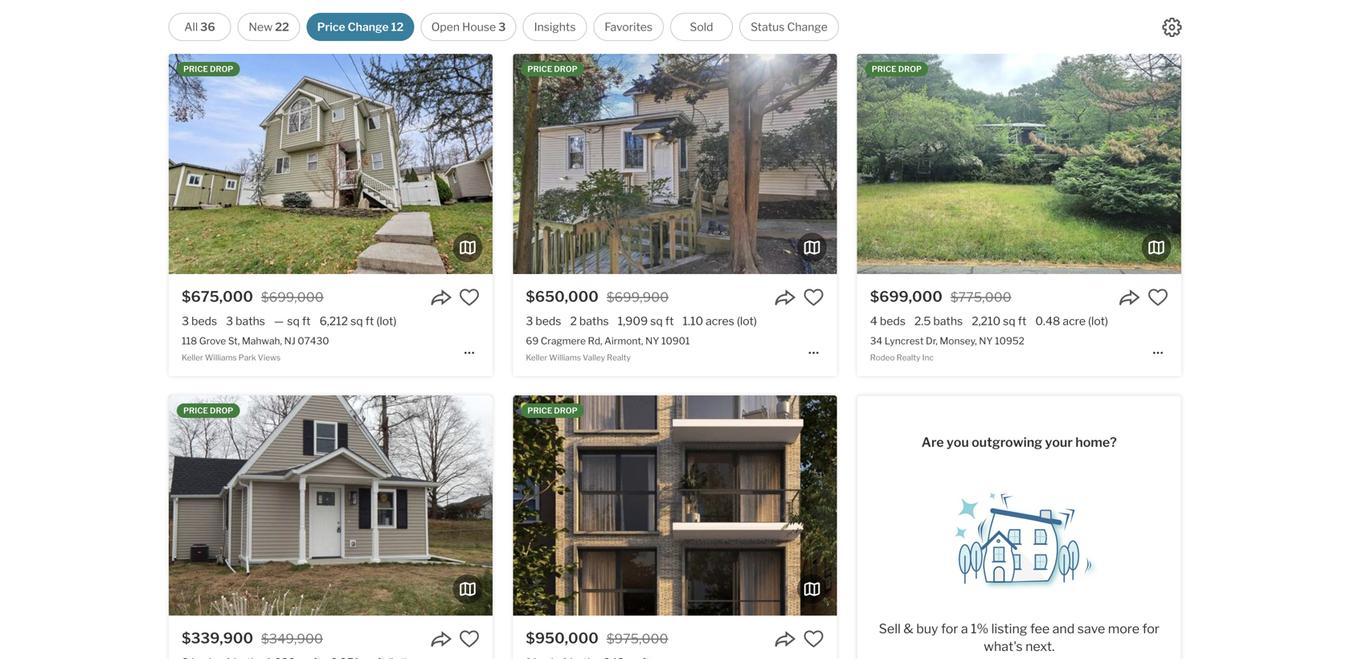 Task type: describe. For each thing, give the bounding box(es) containing it.
3 up 118
[[182, 314, 189, 328]]

1 (lot) from the left
[[377, 314, 397, 328]]

status change
[[751, 20, 828, 34]]

what's
[[984, 639, 1023, 654]]

rd,
[[588, 335, 603, 347]]

favorite button checkbox for $675,000
[[459, 287, 480, 308]]

1,909 sq ft
[[618, 314, 674, 328]]

baths for $699,000
[[934, 314, 963, 328]]

home?
[[1076, 435, 1117, 450]]

keller for $650,000
[[526, 353, 548, 362]]

3 up the st,
[[226, 314, 233, 328]]

118 grove st, mahwah, nj 07430 keller williams park views
[[182, 335, 329, 362]]

price for $650,000
[[528, 64, 552, 74]]

—
[[274, 314, 284, 328]]

ft for 6,212 sq ft (lot)
[[365, 314, 374, 328]]

buy
[[917, 621, 939, 637]]

3 beds for $650,000
[[526, 314, 561, 328]]

3 inside 'open house' 'option'
[[498, 20, 506, 34]]

favorite button image for $699,000
[[1148, 287, 1169, 308]]

and
[[1053, 621, 1075, 637]]

are
[[922, 435, 944, 450]]

118
[[182, 335, 197, 347]]

inc
[[922, 353, 934, 362]]

34 lyncrest dr, monsey, ny 10952 rodeo realty inc
[[870, 335, 1025, 362]]

favorite button image for $950,000
[[804, 629, 824, 650]]

price for $675,000
[[183, 64, 208, 74]]

22
[[275, 20, 289, 34]]

07430
[[298, 335, 329, 347]]

change for price
[[348, 20, 389, 34]]

1.10 acres (lot)
[[683, 314, 757, 328]]

views
[[258, 353, 281, 362]]

1 photo of 69 cragmere rd, airmont, ny 10901 image from the left
[[513, 54, 837, 274]]

2 baths
[[570, 314, 609, 328]]

all
[[184, 20, 198, 34]]

st,
[[228, 335, 240, 347]]

lyncrest
[[885, 335, 924, 347]]

$950,000
[[526, 630, 599, 647]]

all 36
[[184, 20, 215, 34]]

Open House radio
[[421, 13, 517, 41]]

dr,
[[926, 335, 938, 347]]

williams for $650,000
[[549, 353, 581, 362]]

ny for $699,000
[[979, 335, 993, 347]]

2.5 baths
[[915, 314, 963, 328]]

1.10
[[683, 314, 703, 328]]

price change 12
[[317, 20, 404, 34]]

0.48
[[1036, 314, 1061, 328]]

beds for $699,000
[[880, 314, 906, 328]]

sq for 2,210
[[1003, 314, 1016, 328]]

2
[[570, 314, 577, 328]]

10952
[[995, 335, 1025, 347]]

open
[[431, 20, 460, 34]]

Insights radio
[[523, 13, 587, 41]]

2 photo of 118 grove st, mahwah, nj 07430 image from the left
[[493, 54, 817, 274]]

(lot) for $650,000
[[737, 314, 757, 328]]

sell
[[879, 621, 901, 637]]

All radio
[[168, 13, 231, 41]]

save
[[1078, 621, 1106, 637]]

2 photo of 30 skillman ave unit 3-a, brooklyn, ny 11211 image from the left
[[837, 396, 1161, 616]]

2 for from the left
[[1143, 621, 1160, 637]]

an image of a house image
[[939, 481, 1100, 590]]

you
[[947, 435, 969, 450]]

(lot) for $699,000
[[1088, 314, 1109, 328]]

1 photo of 36 anthony st, middletown, ny 10940 image from the left
[[169, 396, 493, 616]]

insights
[[534, 20, 576, 34]]

beds for $675,000
[[191, 314, 217, 328]]

drop for $950,000
[[554, 406, 578, 416]]

favorite button image for $650,000
[[804, 287, 824, 308]]

outgrowing
[[972, 435, 1043, 450]]

keller for $675,000
[[182, 353, 203, 362]]

price for $339,900
[[183, 406, 208, 416]]

drop for $699,000
[[898, 64, 922, 74]]

airmont,
[[605, 335, 644, 347]]

ft for 2,210 sq ft
[[1018, 314, 1027, 328]]

park
[[239, 353, 256, 362]]

favorite button checkbox for $650,000
[[804, 287, 824, 308]]

drop for $339,900
[[210, 406, 233, 416]]

1,909
[[618, 314, 648, 328]]

sq for 6,212
[[351, 314, 363, 328]]

rodeo
[[870, 353, 895, 362]]

3 beds for $675,000
[[182, 314, 217, 328]]

Favorites radio
[[594, 13, 664, 41]]

6,212 sq ft (lot)
[[320, 314, 397, 328]]

$650,000 $699,900
[[526, 288, 669, 306]]

34
[[870, 335, 883, 347]]



Task type: vqa. For each thing, say whether or not it's contained in the screenshot.
759-
no



Task type: locate. For each thing, give the bounding box(es) containing it.
4 ft from the left
[[1018, 314, 1027, 328]]

price drop for $650,000
[[528, 64, 578, 74]]

acres
[[706, 314, 735, 328]]

1 keller from the left
[[182, 353, 203, 362]]

ft
[[302, 314, 311, 328], [365, 314, 374, 328], [665, 314, 674, 328], [1018, 314, 1027, 328]]

photo of 34 lyncrest dr, monsey, ny 10952 image
[[858, 54, 1182, 274], [1181, 54, 1351, 274]]

$675,000
[[182, 288, 253, 306]]

3 right "house"
[[498, 20, 506, 34]]

3 baths
[[226, 314, 265, 328]]

1 3 beds from the left
[[182, 314, 217, 328]]

baths
[[236, 314, 265, 328], [579, 314, 609, 328], [934, 314, 963, 328]]

ny for $650,000
[[646, 335, 659, 347]]

fee
[[1030, 621, 1050, 637]]

2 baths from the left
[[579, 314, 609, 328]]

drop
[[210, 64, 233, 74], [554, 64, 578, 74], [898, 64, 922, 74], [210, 406, 233, 416], [554, 406, 578, 416]]

acre
[[1063, 314, 1086, 328]]

2 photo of 34 lyncrest dr, monsey, ny 10952 image from the left
[[1181, 54, 1351, 274]]

keller
[[182, 353, 203, 362], [526, 353, 548, 362]]

0 horizontal spatial keller
[[182, 353, 203, 362]]

1 vertical spatial favorite button image
[[804, 629, 824, 650]]

favorite button checkbox
[[459, 287, 480, 308], [804, 287, 824, 308], [459, 629, 480, 650], [804, 629, 824, 650]]

3 up '69'
[[526, 314, 533, 328]]

$699,000 up 2.5
[[870, 288, 943, 306]]

change
[[348, 20, 389, 34], [787, 20, 828, 34]]

price drop
[[183, 64, 233, 74], [528, 64, 578, 74], [872, 64, 922, 74], [183, 406, 233, 416], [528, 406, 578, 416]]

2 change from the left
[[787, 20, 828, 34]]

ny down 2,210
[[979, 335, 993, 347]]

$339,900 $349,900
[[182, 630, 323, 647]]

change right status
[[787, 20, 828, 34]]

change inside radio
[[787, 20, 828, 34]]

1 change from the left
[[348, 20, 389, 34]]

price drop for $699,000
[[872, 64, 922, 74]]

0 horizontal spatial for
[[941, 621, 959, 637]]

1 ft from the left
[[302, 314, 311, 328]]

New radio
[[238, 13, 300, 41]]

sq for —
[[287, 314, 300, 328]]

$339,900
[[182, 630, 253, 647]]

3 (lot) from the left
[[1088, 314, 1109, 328]]

keller down '69'
[[526, 353, 548, 362]]

2 williams from the left
[[549, 353, 581, 362]]

2 realty from the left
[[897, 353, 921, 362]]

2 horizontal spatial (lot)
[[1088, 314, 1109, 328]]

$349,900
[[261, 631, 323, 647]]

$699,000 up — sq ft
[[261, 289, 324, 305]]

(lot) right 6,212
[[377, 314, 397, 328]]

keller inside 69 cragmere rd, airmont, ny 10901 keller williams valley realty
[[526, 353, 548, 362]]

price for $950,000
[[528, 406, 552, 416]]

ft up 07430
[[302, 314, 311, 328]]

3 ft from the left
[[665, 314, 674, 328]]

option group
[[168, 13, 839, 41]]

open house 3
[[431, 20, 506, 34]]

12
[[391, 20, 404, 34]]

2 ny from the left
[[979, 335, 993, 347]]

option group containing all
[[168, 13, 839, 41]]

williams
[[205, 353, 237, 362], [549, 353, 581, 362]]

drop for $675,000
[[210, 64, 233, 74]]

williams inside 69 cragmere rd, airmont, ny 10901 keller williams valley realty
[[549, 353, 581, 362]]

photo of 118 grove st, mahwah, nj 07430 image
[[169, 54, 493, 274], [493, 54, 817, 274]]

ft up 10901
[[665, 314, 674, 328]]

beds up grove
[[191, 314, 217, 328]]

keller inside 118 grove st, mahwah, nj 07430 keller williams park views
[[182, 353, 203, 362]]

69
[[526, 335, 539, 347]]

1 horizontal spatial for
[[1143, 621, 1160, 637]]

williams down cragmere on the bottom left of page
[[549, 353, 581, 362]]

price for $699,000
[[872, 64, 897, 74]]

photo of 69 cragmere rd, airmont, ny 10901 image
[[513, 54, 837, 274], [837, 54, 1161, 274]]

price
[[183, 64, 208, 74], [528, 64, 552, 74], [872, 64, 897, 74], [183, 406, 208, 416], [528, 406, 552, 416]]

beds up cragmere on the bottom left of page
[[536, 314, 561, 328]]

2,210 sq ft
[[972, 314, 1027, 328]]

1 sq from the left
[[287, 314, 300, 328]]

williams for $675,000
[[205, 353, 237, 362]]

change left 12 in the top of the page
[[348, 20, 389, 34]]

1 horizontal spatial 3 beds
[[526, 314, 561, 328]]

valley
[[583, 353, 605, 362]]

1 horizontal spatial williams
[[549, 353, 581, 362]]

2 photo of 69 cragmere rd, airmont, ny 10901 image from the left
[[837, 54, 1161, 274]]

beds right 4
[[880, 314, 906, 328]]

4 sq from the left
[[1003, 314, 1016, 328]]

baths for $675,000
[[236, 314, 265, 328]]

$975,000
[[607, 631, 668, 647]]

your
[[1045, 435, 1073, 450]]

price drop for $950,000
[[528, 406, 578, 416]]

photo of 36 anthony st, middletown, ny 10940 image
[[169, 396, 493, 616], [493, 396, 817, 616]]

photo of 30 skillman ave unit 3-a, brooklyn, ny 11211 image
[[513, 396, 837, 616], [837, 396, 1161, 616]]

realty
[[607, 353, 631, 362], [897, 353, 921, 362]]

3 beds from the left
[[880, 314, 906, 328]]

sq up the "10952"
[[1003, 314, 1016, 328]]

price drop for $675,000
[[183, 64, 233, 74]]

$699,000 inside "$675,000 $699,000"
[[261, 289, 324, 305]]

status
[[751, 20, 785, 34]]

$699,900
[[607, 289, 669, 305]]

1 photo of 30 skillman ave unit 3-a, brooklyn, ny 11211 image from the left
[[513, 396, 837, 616]]

next.
[[1026, 639, 1055, 654]]

beds for $650,000
[[536, 314, 561, 328]]

2 sq from the left
[[351, 314, 363, 328]]

sq right 6,212
[[351, 314, 363, 328]]

sq for 1,909
[[651, 314, 663, 328]]

$699,000
[[870, 288, 943, 306], [261, 289, 324, 305]]

2 3 beds from the left
[[526, 314, 561, 328]]

1 beds from the left
[[191, 314, 217, 328]]

beds
[[191, 314, 217, 328], [536, 314, 561, 328], [880, 314, 906, 328]]

mahwah,
[[242, 335, 282, 347]]

change inside option
[[348, 20, 389, 34]]

keller down 118
[[182, 353, 203, 362]]

realty inside 34 lyncrest dr, monsey, ny 10952 rodeo realty inc
[[897, 353, 921, 362]]

price drop for $339,900
[[183, 406, 233, 416]]

1 horizontal spatial ny
[[979, 335, 993, 347]]

Status Change radio
[[740, 13, 839, 41]]

6,212
[[320, 314, 348, 328]]

are you outgrowing your home?
[[922, 435, 1117, 450]]

36
[[200, 20, 215, 34]]

nj
[[284, 335, 296, 347]]

1 favorite button image from the top
[[804, 287, 824, 308]]

favorite button checkbox
[[1148, 287, 1169, 308]]

$675,000 $699,000
[[182, 288, 324, 306]]

grove
[[199, 335, 226, 347]]

0 horizontal spatial baths
[[236, 314, 265, 328]]

1 horizontal spatial beds
[[536, 314, 561, 328]]

baths for $650,000
[[579, 314, 609, 328]]

1 horizontal spatial $699,000
[[870, 288, 943, 306]]

2 horizontal spatial beds
[[880, 314, 906, 328]]

realty inside 69 cragmere rd, airmont, ny 10901 keller williams valley realty
[[607, 353, 631, 362]]

listing
[[992, 621, 1028, 637]]

favorite button image
[[459, 287, 480, 308], [1148, 287, 1169, 308], [459, 629, 480, 650]]

3 beds up '69'
[[526, 314, 561, 328]]

sell & buy for a 1% listing fee and save more for what's next.
[[879, 621, 1160, 654]]

1 realty from the left
[[607, 353, 631, 362]]

2 ft from the left
[[365, 314, 374, 328]]

2 favorite button image from the top
[[804, 629, 824, 650]]

sold
[[690, 20, 713, 34]]

drop for $650,000
[[554, 64, 578, 74]]

0 vertical spatial favorite button image
[[804, 287, 824, 308]]

$775,000
[[951, 289, 1012, 305]]

cragmere
[[541, 335, 586, 347]]

ft right 6,212
[[365, 314, 374, 328]]

new
[[249, 20, 273, 34]]

1 horizontal spatial (lot)
[[737, 314, 757, 328]]

1 williams from the left
[[205, 353, 237, 362]]

$699,000 $775,000
[[870, 288, 1012, 306]]

ny inside 34 lyncrest dr, monsey, ny 10952 rodeo realty inc
[[979, 335, 993, 347]]

0 horizontal spatial 3 beds
[[182, 314, 217, 328]]

price
[[317, 20, 345, 34]]

$950,000 $975,000
[[526, 630, 668, 647]]

69 cragmere rd, airmont, ny 10901 keller williams valley realty
[[526, 335, 690, 362]]

williams down grove
[[205, 353, 237, 362]]

house
[[462, 20, 496, 34]]

1%
[[971, 621, 989, 637]]

Sold radio
[[670, 13, 733, 41]]

a
[[961, 621, 968, 637]]

for left a
[[941, 621, 959, 637]]

1 horizontal spatial keller
[[526, 353, 548, 362]]

2 keller from the left
[[526, 353, 548, 362]]

favorite button image for $675,000
[[459, 287, 480, 308]]

favorite button image
[[804, 287, 824, 308], [804, 629, 824, 650]]

1 horizontal spatial change
[[787, 20, 828, 34]]

10901
[[662, 335, 690, 347]]

1 horizontal spatial realty
[[897, 353, 921, 362]]

baths up mahwah, at bottom left
[[236, 314, 265, 328]]

3
[[498, 20, 506, 34], [182, 314, 189, 328], [226, 314, 233, 328], [526, 314, 533, 328]]

1 ny from the left
[[646, 335, 659, 347]]

favorite button image for $339,900
[[459, 629, 480, 650]]

sq right the —
[[287, 314, 300, 328]]

0 horizontal spatial ny
[[646, 335, 659, 347]]

realty down lyncrest
[[897, 353, 921, 362]]

(lot) right acres
[[737, 314, 757, 328]]

Price Change radio
[[307, 13, 414, 41]]

$650,000
[[526, 288, 599, 306]]

favorites
[[605, 20, 653, 34]]

3 baths from the left
[[934, 314, 963, 328]]

1 horizontal spatial baths
[[579, 314, 609, 328]]

0.48 acre (lot)
[[1036, 314, 1109, 328]]

0 horizontal spatial realty
[[607, 353, 631, 362]]

ft for — sq ft
[[302, 314, 311, 328]]

0 horizontal spatial change
[[348, 20, 389, 34]]

0 horizontal spatial $699,000
[[261, 289, 324, 305]]

monsey,
[[940, 335, 977, 347]]

1 photo of 118 grove st, mahwah, nj 07430 image from the left
[[169, 54, 493, 274]]

for right more
[[1143, 621, 1160, 637]]

baths up rd,
[[579, 314, 609, 328]]

0 horizontal spatial (lot)
[[377, 314, 397, 328]]

(lot)
[[377, 314, 397, 328], [737, 314, 757, 328], [1088, 314, 1109, 328]]

new 22
[[249, 20, 289, 34]]

3 sq from the left
[[651, 314, 663, 328]]

realty down airmont,
[[607, 353, 631, 362]]

2 photo of 36 anthony st, middletown, ny 10940 image from the left
[[493, 396, 817, 616]]

ny inside 69 cragmere rd, airmont, ny 10901 keller williams valley realty
[[646, 335, 659, 347]]

williams inside 118 grove st, mahwah, nj 07430 keller williams park views
[[205, 353, 237, 362]]

4
[[870, 314, 878, 328]]

ny down 1,909 sq ft
[[646, 335, 659, 347]]

0 horizontal spatial beds
[[191, 314, 217, 328]]

2 (lot) from the left
[[737, 314, 757, 328]]

— sq ft
[[274, 314, 311, 328]]

2.5
[[915, 314, 931, 328]]

1 baths from the left
[[236, 314, 265, 328]]

sq right 1,909
[[651, 314, 663, 328]]

change for status
[[787, 20, 828, 34]]

2,210
[[972, 314, 1001, 328]]

&
[[904, 621, 914, 637]]

2 beds from the left
[[536, 314, 561, 328]]

baths up monsey,
[[934, 314, 963, 328]]

4 beds
[[870, 314, 906, 328]]

1 for from the left
[[941, 621, 959, 637]]

0 horizontal spatial williams
[[205, 353, 237, 362]]

2 horizontal spatial baths
[[934, 314, 963, 328]]

ny
[[646, 335, 659, 347], [979, 335, 993, 347]]

1 photo of 34 lyncrest dr, monsey, ny 10952 image from the left
[[858, 54, 1182, 274]]

favorite button checkbox for $950,000
[[804, 629, 824, 650]]

(lot) right acre
[[1088, 314, 1109, 328]]

ft up the "10952"
[[1018, 314, 1027, 328]]

favorite button checkbox for $339,900
[[459, 629, 480, 650]]

more
[[1108, 621, 1140, 637]]

ft for 1,909 sq ft
[[665, 314, 674, 328]]

for
[[941, 621, 959, 637], [1143, 621, 1160, 637]]

3 beds up 118
[[182, 314, 217, 328]]



